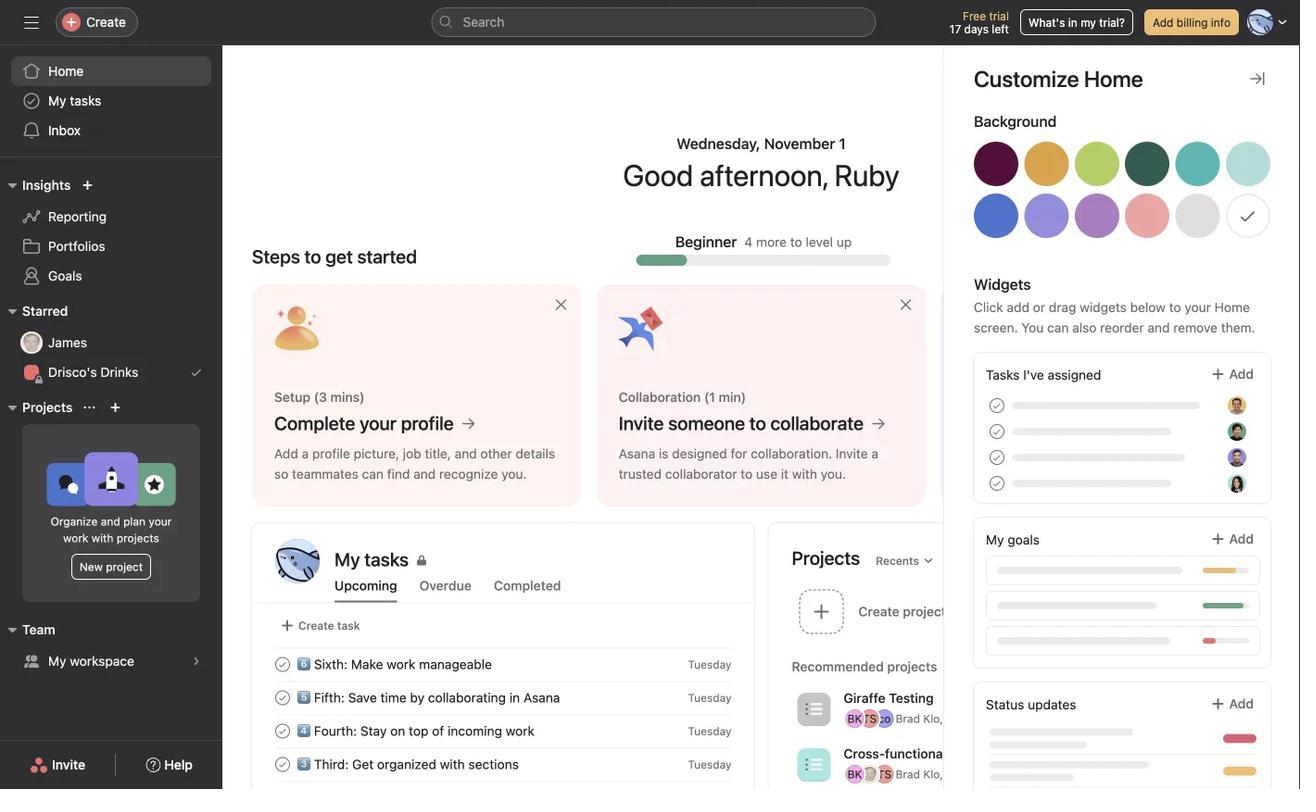Task type: describe. For each thing, give the bounding box(es) containing it.
recognize
[[439, 467, 498, 482]]

ruby
[[834, 158, 899, 193]]

team
[[22, 622, 55, 637]]

projects element
[[0, 391, 222, 613]]

billing
[[1177, 16, 1208, 29]]

projects button
[[0, 397, 73, 419]]

2 vertical spatial with
[[440, 757, 465, 772]]

1 horizontal spatial 1
[[1196, 713, 1201, 726]]

asana inside asana is designed for collaboration. invite a trusted collaborator to use it with you.
[[619, 446, 655, 461]]

klo, for testing
[[923, 713, 943, 726]]

home link
[[11, 57, 211, 86]]

good
[[623, 158, 693, 193]]

invite for invite
[[52, 757, 85, 773]]

completed image
[[271, 687, 294, 709]]

new image
[[82, 180, 93, 191]]

add billing info button
[[1144, 9, 1239, 35]]

1 vertical spatial plan
[[996, 746, 1022, 762]]

setup
[[274, 390, 310, 405]]

1 inside wednesday, november 1 good afternoon, ruby
[[839, 135, 846, 152]]

insights element
[[0, 169, 222, 295]]

4️⃣
[[297, 723, 310, 739]]

collaboration.
[[751, 446, 832, 461]]

ra button
[[275, 539, 320, 584]]

scroll card carousel right image
[[1263, 390, 1278, 405]]

my for my workspace
[[48, 654, 66, 669]]

other for 1
[[1205, 713, 1232, 726]]

a inside asana is designed for collaboration. invite a trusted collaborator to use it with you.
[[871, 446, 878, 461]]

1 horizontal spatial ja
[[864, 768, 876, 781]]

james,
[[946, 768, 983, 781]]

new project or portfolio image
[[110, 402, 121, 413]]

colbybrandon04@gmail.com,
[[1017, 713, 1171, 726]]

background
[[974, 113, 1057, 130]]

overdue
[[419, 578, 472, 593]]

projects
[[117, 532, 159, 545]]

add button for status updates
[[1199, 688, 1266, 721]]

6
[[1080, 768, 1087, 781]]

setup (3 mins)
[[274, 390, 365, 405]]

and left 6
[[1058, 768, 1077, 781]]

create task button
[[275, 613, 365, 639]]

home inside global element
[[48, 63, 84, 79]]

organize
[[51, 515, 98, 528]]

tasks
[[986, 367, 1020, 383]]

help
[[164, 757, 193, 773]]

see details, my workspace image
[[191, 656, 202, 667]]

create button
[[56, 7, 138, 37]]

is
[[659, 446, 668, 461]]

add for the "add" "button" related to my goals
[[1229, 531, 1254, 547]]

recents button
[[867, 548, 942, 574]]

of
[[432, 723, 444, 739]]

profile for your
[[401, 412, 454, 434]]

17
[[950, 22, 961, 35]]

dismiss recommendation image
[[1229, 760, 1240, 771]]

0 vertical spatial ts
[[863, 713, 877, 726]]

you
[[1021, 320, 1044, 335]]

0 vertical spatial tara
[[946, 713, 969, 726]]

collaboration (1 min)
[[619, 390, 746, 405]]

tuesday button for 3️⃣ third: get organized with sections
[[688, 758, 732, 771]]

collaboration
[[619, 390, 701, 405]]

workspace
[[70, 654, 134, 669]]

tuesday button for 5️⃣ fifth: save time by collaborating in asana
[[688, 692, 732, 705]]

profile for a
[[312, 446, 350, 461]]

add for the "add" "button" related to status updates
[[1229, 696, 1254, 712]]

to up asana is designed for collaboration. invite a trusted collaborator to use it with you.
[[749, 412, 766, 434]]

completed checkbox for 4️⃣
[[271, 720, 294, 743]]

sections
[[468, 757, 519, 772]]

left
[[992, 22, 1009, 35]]

you. inside add a profile picture, job title, and other details so teammates can find and recognize you.
[[501, 467, 527, 482]]

bk for giraffe testing
[[847, 713, 862, 726]]

invite for invite someone to collaborate
[[619, 412, 664, 434]]

brad for testing
[[896, 713, 920, 726]]

drisco's drinks link
[[11, 358, 211, 387]]

drisco's drinks inside starred element
[[48, 365, 138, 380]]

create project
[[858, 604, 946, 619]]

on
[[390, 723, 405, 739]]

my tasks link
[[11, 86, 211, 116]]

job
[[403, 446, 421, 461]]

remove
[[1173, 320, 1218, 335]]

status
[[986, 697, 1024, 713]]

someone
[[668, 412, 745, 434]]

tuesday for 5️⃣ fifth: save time by collaborating in asana
[[688, 692, 732, 705]]

show options, current sort, top image
[[84, 402, 95, 413]]

steps
[[252, 246, 300, 267]]

teammates
[[292, 467, 358, 482]]

goals
[[1008, 532, 1040, 548]]

2 horizontal spatial work
[[506, 723, 535, 739]]

and down the job
[[413, 467, 436, 482]]

status updates
[[986, 697, 1076, 713]]

globe image
[[1038, 597, 1061, 619]]

add
[[1007, 300, 1029, 315]]

free trial 17 days left
[[950, 9, 1009, 35]]

a inside add a profile picture, job title, and other details so teammates can find and recognize you.
[[302, 446, 309, 461]]

find
[[387, 467, 410, 482]]

1 vertical spatial asana
[[523, 690, 560, 705]]

6️⃣ sixth: make work manageable
[[297, 657, 492, 672]]

testing
[[889, 691, 934, 706]]

1 vertical spatial ts
[[877, 768, 892, 781]]

search button
[[431, 7, 876, 37]]

make
[[351, 657, 383, 672]]

inbox link
[[11, 116, 211, 145]]

help button
[[134, 749, 205, 782]]

collaborator
[[665, 467, 737, 482]]

to right steps on the top
[[304, 246, 321, 267]]

my tasks
[[48, 93, 101, 108]]

1 vertical spatial schultz,
[[1012, 768, 1055, 781]]

free
[[963, 9, 986, 22]]

giraffe testing
[[844, 691, 934, 706]]

portfolios
[[48, 239, 105, 254]]

list image for cross-functional project plan
[[806, 757, 822, 774]]

1 vertical spatial drinks
[[1140, 594, 1179, 609]]

(3 mins)
[[314, 390, 365, 405]]

home inside click add or drag widgets below to your home screen. you can also reorder and remove them.
[[1214, 300, 1250, 315]]

organized
[[377, 757, 436, 772]]

inbox
[[48, 123, 81, 138]]

add for the "add" "button" corresponding to tasks i've assigned
[[1229, 366, 1254, 382]]

collaborate
[[770, 412, 864, 434]]

upcoming button
[[335, 578, 397, 603]]

drinks inside starred element
[[100, 365, 138, 380]]

save
[[348, 690, 377, 705]]

goals link
[[11, 261, 211, 291]]

collaborating
[[428, 690, 506, 705]]

click add or drag widgets below to your home screen. you can also reorder and remove them.
[[974, 300, 1255, 335]]

others
[[1091, 768, 1124, 781]]

5️⃣
[[297, 690, 310, 705]]

with inside asana is designed for collaboration. invite a trusted collaborator to use it with you.
[[792, 467, 817, 482]]

below
[[1130, 300, 1166, 315]]

in inside button
[[1068, 16, 1077, 29]]

recommended projects
[[792, 659, 937, 675]]



Task type: vqa. For each thing, say whether or not it's contained in the screenshot.
the topmost with
yes



Task type: locate. For each thing, give the bounding box(es) containing it.
5️⃣ fifth: save time by collaborating in asana
[[297, 690, 560, 705]]

0 horizontal spatial with
[[92, 532, 113, 545]]

list image left giraffe
[[806, 701, 822, 718]]

2 klo, from the top
[[923, 768, 943, 781]]

and
[[1148, 320, 1170, 335], [455, 446, 477, 461], [413, 467, 436, 482], [101, 515, 120, 528], [1174, 713, 1193, 726], [1058, 768, 1077, 781]]

0 horizontal spatial work
[[63, 532, 88, 545]]

you. down collaboration. at the bottom of the page
[[821, 467, 846, 482]]

completed image for 4️⃣
[[271, 720, 294, 743]]

0 horizontal spatial invite
[[52, 757, 85, 773]]

1 horizontal spatial projects
[[792, 547, 860, 569]]

0 vertical spatial completed checkbox
[[271, 654, 294, 676]]

schultz, left 6
[[1012, 768, 1055, 781]]

cross-
[[844, 746, 885, 762]]

completed image for 3️⃣
[[271, 754, 294, 776]]

tuesday for 6️⃣ sixth: make work manageable
[[688, 658, 732, 671]]

info
[[1211, 16, 1231, 29]]

other up dismiss recommendation icon
[[1205, 713, 1232, 726]]

klo, for functional
[[923, 768, 943, 781]]

1 horizontal spatial a
[[871, 446, 878, 461]]

my workspace link
[[11, 647, 211, 676]]

Completed checkbox
[[271, 654, 294, 676], [271, 720, 294, 743], [271, 754, 294, 776]]

completed checkbox for 6️⃣
[[271, 654, 294, 676]]

projects left "recents"
[[792, 547, 860, 569]]

ja inside starred element
[[25, 336, 38, 349]]

get started
[[325, 246, 417, 267]]

1 you. from the left
[[501, 467, 527, 482]]

to inside click add or drag widgets below to your home screen. you can also reorder and remove them.
[[1169, 300, 1181, 315]]

1 vertical spatial can
[[362, 467, 384, 482]]

completed checkbox for 3️⃣
[[271, 754, 294, 776]]

insights button
[[0, 174, 71, 196]]

1 horizontal spatial project
[[950, 746, 993, 762]]

in right the collaborating at the left
[[509, 690, 520, 705]]

complete for complete
[[1101, 618, 1152, 631]]

complete for complete your profile
[[274, 412, 355, 434]]

1 vertical spatial profile
[[312, 446, 350, 461]]

2 vertical spatial work
[[506, 723, 535, 739]]

complete your profile
[[274, 412, 454, 434]]

4 tuesday from the top
[[688, 758, 732, 771]]

0 vertical spatial create
[[86, 14, 126, 30]]

1 horizontal spatial drinks
[[1140, 594, 1179, 609]]

a
[[302, 446, 309, 461], [871, 446, 878, 461]]

picture,
[[354, 446, 399, 461]]

to left use
[[741, 467, 753, 482]]

with up new project button
[[92, 532, 113, 545]]

1 horizontal spatial work
[[387, 657, 416, 672]]

1 horizontal spatial you.
[[821, 467, 846, 482]]

manageable
[[419, 657, 492, 672]]

invite someone to collaborate
[[619, 412, 864, 434]]

complete right globe image
[[1101, 618, 1152, 631]]

1 horizontal spatial complete
[[1101, 618, 1152, 631]]

0 horizontal spatial tara
[[946, 713, 969, 726]]

0 vertical spatial project
[[106, 561, 143, 574]]

add button for tasks i've assigned
[[1199, 358, 1266, 391]]

3 completed checkbox from the top
[[271, 754, 294, 776]]

starred element
[[0, 295, 222, 391]]

and up projects
[[101, 515, 120, 528]]

tara up cross-functional project plan link
[[946, 713, 969, 726]]

3 tuesday from the top
[[688, 725, 732, 738]]

my
[[48, 93, 66, 108], [986, 532, 1004, 548], [48, 654, 66, 669]]

ts left co
[[863, 713, 877, 726]]

invite inside asana is designed for collaboration. invite a trusted collaborator to use it with you.
[[836, 446, 868, 461]]

2 completed image from the top
[[271, 720, 294, 743]]

2 tuesday from the top
[[688, 692, 732, 705]]

2 add button from the top
[[1199, 523, 1266, 556]]

use
[[756, 467, 777, 482]]

wednesday, november 1 good afternoon, ruby
[[623, 135, 899, 193]]

brad down functional
[[896, 768, 920, 781]]

0 horizontal spatial can
[[362, 467, 384, 482]]

for
[[731, 446, 747, 461]]

0 vertical spatial home
[[48, 63, 84, 79]]

fifth:
[[314, 690, 345, 705]]

4️⃣ fourth: stay on top of incoming work
[[297, 723, 535, 739]]

insights
[[22, 177, 71, 193]]

invite inside button
[[52, 757, 85, 773]]

schultz,
[[972, 713, 1014, 726], [1012, 768, 1055, 781]]

Completed checkbox
[[271, 687, 294, 709]]

klo, down cross-functional project plan link
[[923, 768, 943, 781]]

2 completed checkbox from the top
[[271, 720, 294, 743]]

reporting link
[[11, 202, 211, 232]]

0 horizontal spatial asana
[[523, 690, 560, 705]]

create inside button
[[298, 619, 334, 632]]

1 vertical spatial tara
[[987, 768, 1009, 781]]

0 vertical spatial invite
[[619, 412, 664, 434]]

them.
[[1221, 320, 1255, 335]]

my for my goals
[[986, 532, 1004, 548]]

with down of
[[440, 757, 465, 772]]

fourth:
[[314, 723, 357, 739]]

customize home
[[974, 66, 1143, 92]]

completed
[[494, 578, 561, 593]]

home
[[48, 63, 84, 79], [1214, 300, 1250, 315]]

project down projects
[[106, 561, 143, 574]]

to inside asana is designed for collaboration. invite a trusted collaborator to use it with you.
[[741, 467, 753, 482]]

plan
[[123, 515, 146, 528], [996, 746, 1022, 762]]

task
[[337, 619, 360, 632]]

0 vertical spatial ja
[[25, 336, 38, 349]]

1 brad from the top
[[896, 713, 920, 726]]

1 vertical spatial projects
[[792, 547, 860, 569]]

0 vertical spatial drisco's drinks
[[48, 365, 138, 380]]

designed
[[672, 446, 727, 461]]

1 vertical spatial drisco's drinks
[[1087, 594, 1179, 609]]

can down picture,
[[362, 467, 384, 482]]

beginner 4 more to level up
[[675, 233, 852, 251]]

asana right the collaborating at the left
[[523, 690, 560, 705]]

1 horizontal spatial profile
[[401, 412, 454, 434]]

and left dismiss recommendation image
[[1174, 713, 1193, 726]]

ja down the cross-
[[864, 768, 876, 781]]

your up remove
[[1185, 300, 1211, 315]]

3 completed image from the top
[[271, 754, 294, 776]]

afternoon,
[[700, 158, 828, 193]]

and up recognize
[[455, 446, 477, 461]]

schultz, up "brad klo, james, tara schultz, and 6 others"
[[972, 713, 1014, 726]]

2 vertical spatial your
[[149, 515, 172, 528]]

add for billing
[[1153, 16, 1173, 29]]

0 vertical spatial with
[[792, 467, 817, 482]]

0 horizontal spatial complete
[[274, 412, 355, 434]]

1 horizontal spatial asana
[[619, 446, 655, 461]]

6️⃣
[[297, 657, 310, 672]]

completed image left 3️⃣
[[271, 754, 294, 776]]

completed checkbox left 6️⃣
[[271, 654, 294, 676]]

0 vertical spatial my
[[48, 93, 66, 108]]

search
[[463, 14, 504, 30]]

profile inside add a profile picture, job title, and other details so teammates can find and recognize you.
[[312, 446, 350, 461]]

0 vertical spatial list image
[[806, 701, 822, 718]]

other for and
[[480, 446, 512, 461]]

updates
[[1028, 697, 1076, 713]]

you. inside asana is designed for collaboration. invite a trusted collaborator to use it with you.
[[821, 467, 846, 482]]

1 left dismiss recommendation image
[[1196, 713, 1201, 726]]

1 bk from the top
[[847, 713, 862, 726]]

assigned
[[1048, 367, 1101, 383]]

plan inside "organize and plan your work with projects"
[[123, 515, 146, 528]]

0 horizontal spatial other
[[480, 446, 512, 461]]

2 tuesday button from the top
[[688, 692, 732, 705]]

0 vertical spatial 1
[[839, 135, 846, 152]]

1 horizontal spatial your
[[360, 412, 397, 434]]

other inside add a profile picture, job title, and other details so teammates can find and recognize you.
[[480, 446, 512, 461]]

1 a from the left
[[302, 446, 309, 461]]

tuesday button for 4️⃣ fourth: stay on top of incoming work
[[688, 725, 732, 738]]

1 vertical spatial klo,
[[923, 768, 943, 781]]

0 vertical spatial complete
[[274, 412, 355, 434]]

1 vertical spatial ja
[[864, 768, 876, 781]]

add for a
[[274, 446, 298, 461]]

your up projects
[[149, 515, 172, 528]]

0 horizontal spatial projects
[[22, 400, 73, 415]]

a right collaboration. at the bottom of the page
[[871, 446, 878, 461]]

brad down 'testing'
[[896, 713, 920, 726]]

1 vertical spatial work
[[387, 657, 416, 672]]

0 horizontal spatial 1
[[839, 135, 846, 152]]

what's in my trial? button
[[1020, 9, 1133, 35]]

1 vertical spatial completed image
[[271, 720, 294, 743]]

4 tuesday button from the top
[[688, 758, 732, 771]]

1 vertical spatial home
[[1214, 300, 1250, 315]]

drisco's drinks
[[48, 365, 138, 380], [1087, 594, 1179, 609]]

drinks
[[100, 365, 138, 380], [1140, 594, 1179, 609]]

0 horizontal spatial drisco's
[[48, 365, 97, 380]]

hide sidebar image
[[24, 15, 39, 30]]

dismiss image
[[898, 297, 913, 312]]

your up picture,
[[360, 412, 397, 434]]

1 vertical spatial other
[[1205, 713, 1232, 726]]

ja down starred dropdown button
[[25, 336, 38, 349]]

trusted
[[619, 467, 662, 482]]

add button for my goals
[[1199, 523, 1266, 556]]

trial
[[989, 9, 1009, 22]]

0 horizontal spatial you.
[[501, 467, 527, 482]]

your inside click add or drag widgets below to your home screen. you can also reorder and remove them.
[[1185, 300, 1211, 315]]

close customization pane image
[[1250, 71, 1265, 86]]

completed image left 6️⃣
[[271, 654, 294, 676]]

to inside beginner 4 more to level up
[[790, 234, 802, 249]]

what's
[[1028, 16, 1065, 29]]

goals
[[48, 268, 82, 284]]

giraffe testing link
[[844, 691, 934, 706]]

0 horizontal spatial a
[[302, 446, 309, 461]]

2 a from the left
[[871, 446, 878, 461]]

list image left the cross-
[[806, 757, 822, 774]]

1 vertical spatial create
[[298, 619, 334, 632]]

other up recognize
[[480, 446, 512, 461]]

dismiss recommendation image
[[1229, 704, 1240, 715]]

create inside dropdown button
[[86, 14, 126, 30]]

tuesday for 4️⃣ fourth: stay on top of incoming work
[[688, 725, 732, 738]]

global element
[[0, 45, 222, 157]]

details
[[516, 446, 555, 461]]

0 horizontal spatial project
[[106, 561, 143, 574]]

functional
[[885, 746, 946, 762]]

0 horizontal spatial drisco's drinks
[[48, 365, 138, 380]]

and inside "organize and plan your work with projects"
[[101, 515, 120, 528]]

ts down the cross-
[[877, 768, 892, 781]]

0 vertical spatial drisco's
[[48, 365, 97, 380]]

profile up title,
[[401, 412, 454, 434]]

completed checkbox left 3️⃣
[[271, 754, 294, 776]]

project inside button
[[106, 561, 143, 574]]

1 vertical spatial complete
[[1101, 618, 1152, 631]]

2 you. from the left
[[821, 467, 846, 482]]

work up the sections
[[506, 723, 535, 739]]

can for find
[[362, 467, 384, 482]]

co
[[878, 713, 891, 726]]

completed image left 4️⃣
[[271, 720, 294, 743]]

in left my
[[1068, 16, 1077, 29]]

to left level
[[790, 234, 802, 249]]

in
[[1068, 16, 1077, 29], [509, 690, 520, 705]]

teams element
[[0, 613, 222, 680]]

0 horizontal spatial your
[[149, 515, 172, 528]]

1 vertical spatial 1
[[1196, 713, 1201, 726]]

0 vertical spatial other
[[480, 446, 512, 461]]

0 horizontal spatial drinks
[[100, 365, 138, 380]]

widgets
[[1080, 300, 1127, 315]]

(1 min)
[[704, 390, 746, 405]]

trial?
[[1099, 16, 1125, 29]]

my inside teams element
[[48, 654, 66, 669]]

tuesday button for 6️⃣ sixth: make work manageable
[[688, 658, 732, 671]]

1 tuesday button from the top
[[688, 658, 732, 671]]

0 vertical spatial completed image
[[271, 654, 294, 676]]

my workspace
[[48, 654, 134, 669]]

1 klo, from the top
[[923, 713, 943, 726]]

projects inside dropdown button
[[22, 400, 73, 415]]

1 vertical spatial invite
[[836, 446, 868, 461]]

add a profile picture, job title, and other details so teammates can find and recognize you.
[[274, 446, 555, 482]]

ja
[[25, 336, 38, 349], [864, 768, 876, 781]]

list image for giraffe testing
[[806, 701, 822, 718]]

plan up projects
[[123, 515, 146, 528]]

my left goals
[[986, 532, 1004, 548]]

my inside global element
[[48, 93, 66, 108]]

1 horizontal spatial plan
[[996, 746, 1022, 762]]

1 horizontal spatial can
[[1047, 320, 1069, 335]]

and down below
[[1148, 320, 1170, 335]]

add billing info
[[1153, 16, 1231, 29]]

1 vertical spatial add button
[[1199, 523, 1266, 556]]

background option group
[[974, 142, 1270, 246]]

other
[[480, 446, 512, 461], [1205, 713, 1232, 726]]

0 horizontal spatial plan
[[123, 515, 146, 528]]

tara right james,
[[987, 768, 1009, 781]]

projects left show options, current sort, top image at the left
[[22, 400, 73, 415]]

2 brad from the top
[[896, 768, 920, 781]]

create left task
[[298, 619, 334, 632]]

1 completed checkbox from the top
[[271, 654, 294, 676]]

drag
[[1049, 300, 1076, 315]]

0 horizontal spatial home
[[48, 63, 84, 79]]

1 horizontal spatial drisco's drinks
[[1087, 594, 1179, 609]]

work right the make
[[387, 657, 416, 672]]

create for create task
[[298, 619, 334, 632]]

home up my tasks
[[48, 63, 84, 79]]

0 horizontal spatial in
[[509, 690, 520, 705]]

days
[[964, 22, 989, 35]]

tuesday
[[688, 658, 732, 671], [688, 692, 732, 705], [688, 725, 732, 738], [688, 758, 732, 771]]

2 vertical spatial invite
[[52, 757, 85, 773]]

1
[[839, 135, 846, 152], [1196, 713, 1201, 726]]

0 vertical spatial klo,
[[923, 713, 943, 726]]

list image
[[806, 701, 822, 718], [806, 757, 822, 774]]

my goals
[[986, 532, 1040, 548]]

bk for cross-functional project plan
[[847, 768, 862, 781]]

0 vertical spatial work
[[63, 532, 88, 545]]

your inside "organize and plan your work with projects"
[[149, 515, 172, 528]]

0 vertical spatial asana
[[619, 446, 655, 461]]

drisco's drinks right globe image
[[1087, 594, 1179, 609]]

giraffe
[[844, 691, 885, 706]]

1 vertical spatial in
[[509, 690, 520, 705]]

can down drag
[[1047, 320, 1069, 335]]

1 list image from the top
[[806, 701, 822, 718]]

plan up "brad klo, james, tara schultz, and 6 others"
[[996, 746, 1022, 762]]

create
[[86, 14, 126, 30], [298, 619, 334, 632]]

2 list image from the top
[[806, 757, 822, 774]]

1 vertical spatial completed checkbox
[[271, 720, 294, 743]]

brad for functional
[[896, 768, 920, 781]]

brad klo, tara schultz, colbybrandon04@gmail.com, and 1 other
[[896, 713, 1232, 726]]

screen.
[[974, 320, 1018, 335]]

1 horizontal spatial create
[[298, 619, 334, 632]]

0 vertical spatial bk
[[847, 713, 862, 726]]

2 horizontal spatial invite
[[836, 446, 868, 461]]

also
[[1072, 320, 1097, 335]]

work down organize
[[63, 532, 88, 545]]

profile up 'teammates'
[[312, 446, 350, 461]]

starred
[[22, 303, 68, 319]]

drisco's right globe image
[[1087, 594, 1137, 609]]

dismiss image
[[554, 297, 569, 312]]

klo, down 'testing'
[[923, 713, 943, 726]]

home up them.
[[1214, 300, 1250, 315]]

completed image for 6️⃣
[[271, 654, 294, 676]]

drisco's down james
[[48, 365, 97, 380]]

and inside click add or drag widgets below to your home screen. you can also reorder and remove them.
[[1148, 320, 1170, 335]]

2 bk from the top
[[847, 768, 862, 781]]

your
[[1185, 300, 1211, 315], [360, 412, 397, 434], [149, 515, 172, 528]]

my down team
[[48, 654, 66, 669]]

create for create
[[86, 14, 126, 30]]

1 up ruby on the right of page
[[839, 135, 846, 152]]

project up james,
[[950, 746, 993, 762]]

get
[[352, 757, 374, 772]]

to right below
[[1169, 300, 1181, 315]]

my left tasks
[[48, 93, 66, 108]]

drisco's drinks up show options, current sort, top image at the left
[[48, 365, 138, 380]]

3 tuesday button from the top
[[688, 725, 732, 738]]

0 horizontal spatial profile
[[312, 446, 350, 461]]

bk down giraffe
[[847, 713, 862, 726]]

complete down setup (3 mins)
[[274, 412, 355, 434]]

1 vertical spatial bk
[[847, 768, 862, 781]]

3 add button from the top
[[1199, 688, 1266, 721]]

with right "it"
[[792, 467, 817, 482]]

create up home link
[[86, 14, 126, 30]]

my tasks
[[335, 549, 409, 570]]

asana up trusted
[[619, 446, 655, 461]]

my for my tasks
[[48, 93, 66, 108]]

work
[[63, 532, 88, 545], [387, 657, 416, 672], [506, 723, 535, 739]]

ts
[[863, 713, 877, 726], [877, 768, 892, 781]]

tasks i've assigned
[[986, 367, 1101, 383]]

1 vertical spatial my
[[986, 532, 1004, 548]]

1 tuesday from the top
[[688, 658, 732, 671]]

1 horizontal spatial invite
[[619, 412, 664, 434]]

new project
[[80, 561, 143, 574]]

time
[[380, 690, 406, 705]]

work inside "organize and plan your work with projects"
[[63, 532, 88, 545]]

by
[[410, 690, 424, 705]]

0 vertical spatial drinks
[[100, 365, 138, 380]]

a up 'teammates'
[[302, 446, 309, 461]]

with inside "organize and plan your work with projects"
[[92, 532, 113, 545]]

completed checkbox left 4️⃣
[[271, 720, 294, 743]]

tuesday for 3️⃣ third: get organized with sections
[[688, 758, 732, 771]]

bk down the cross-
[[847, 768, 862, 781]]

1 vertical spatial your
[[360, 412, 397, 434]]

drisco's inside drisco's drinks link
[[48, 365, 97, 380]]

1 completed image from the top
[[271, 654, 294, 676]]

1 vertical spatial list image
[[806, 757, 822, 774]]

to
[[790, 234, 802, 249], [304, 246, 321, 267], [1169, 300, 1181, 315], [749, 412, 766, 434], [741, 467, 753, 482]]

1 horizontal spatial in
[[1068, 16, 1077, 29]]

can inside click add or drag widgets below to your home screen. you can also reorder and remove them.
[[1047, 320, 1069, 335]]

add inside add a profile picture, job title, and other details so teammates can find and recognize you.
[[274, 446, 298, 461]]

or
[[1033, 300, 1045, 315]]

can for also
[[1047, 320, 1069, 335]]

1 vertical spatial with
[[92, 532, 113, 545]]

click
[[974, 300, 1003, 315]]

2 horizontal spatial with
[[792, 467, 817, 482]]

completed image
[[271, 654, 294, 676], [271, 720, 294, 743], [271, 754, 294, 776]]

you. down details
[[501, 467, 527, 482]]

2 horizontal spatial your
[[1185, 300, 1211, 315]]

level
[[806, 234, 833, 249]]

1 horizontal spatial with
[[440, 757, 465, 772]]

portfolios link
[[11, 232, 211, 261]]

search list box
[[431, 7, 876, 37]]

can inside add a profile picture, job title, and other details so teammates can find and recognize you.
[[362, 467, 384, 482]]

1 vertical spatial drisco's
[[1087, 594, 1137, 609]]

november
[[764, 135, 835, 152]]

0 vertical spatial profile
[[401, 412, 454, 434]]

0 vertical spatial schultz,
[[972, 713, 1014, 726]]

1 add button from the top
[[1199, 358, 1266, 391]]

0 vertical spatial plan
[[123, 515, 146, 528]]



